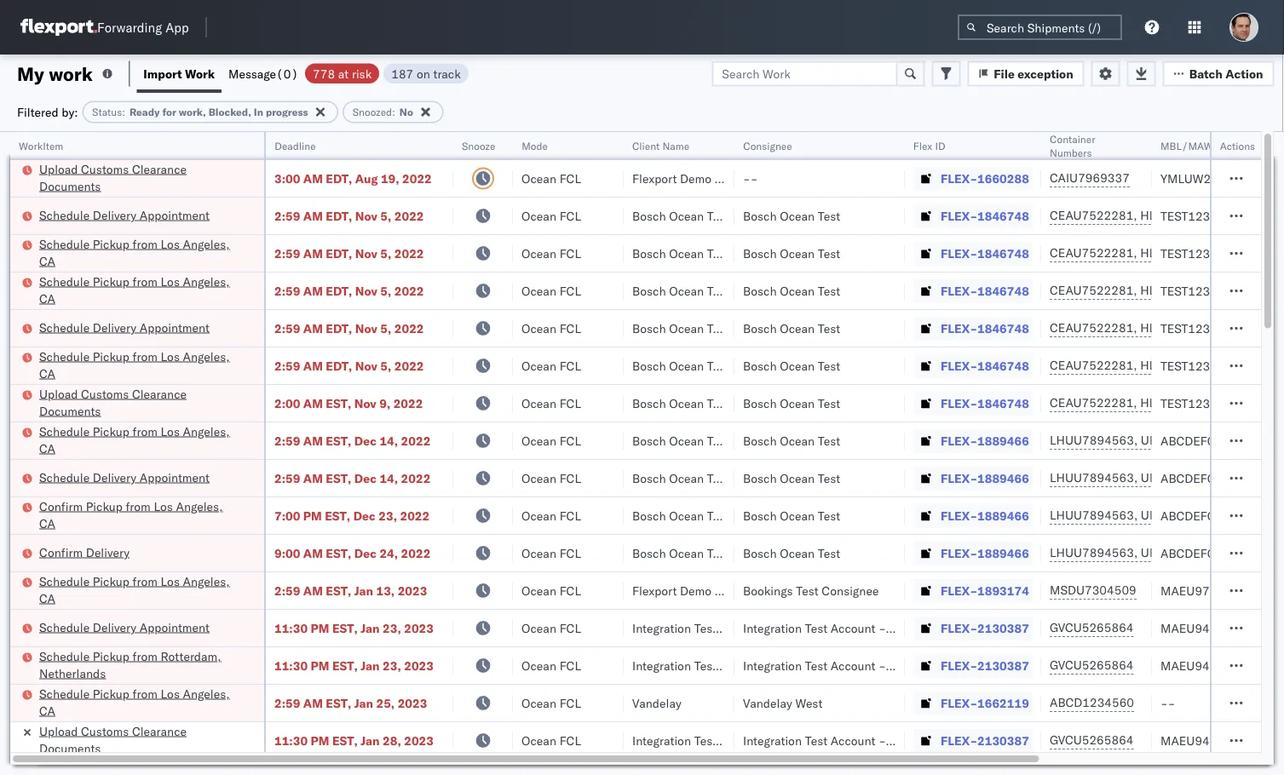 Task type: locate. For each thing, give the bounding box(es) containing it.
0 vertical spatial integration test account - karl lagerfeld
[[743, 621, 965, 636]]

uetu5238478
[[1141, 433, 1224, 448], [1141, 471, 1224, 485], [1141, 508, 1224, 523], [1141, 546, 1224, 560]]

fcl
[[560, 171, 581, 186], [560, 208, 581, 223], [560, 246, 581, 261], [560, 283, 581, 298], [560, 321, 581, 336], [560, 358, 581, 373], [560, 396, 581, 411], [560, 433, 581, 448], [560, 471, 581, 486], [560, 508, 581, 523], [560, 546, 581, 561], [560, 584, 581, 598], [560, 621, 581, 636], [560, 659, 581, 673], [560, 696, 581, 711], [560, 734, 581, 748]]

documents for 3:00
[[39, 179, 101, 194]]

6 flex-1846748 from the top
[[941, 396, 1030, 411]]

23, down 13, at bottom left
[[383, 621, 401, 636]]

my
[[17, 62, 44, 85]]

1 schedule pickup from los angeles, ca button from the top
[[39, 236, 242, 272]]

1 vertical spatial demo
[[680, 584, 712, 598]]

Search Shipments (/) text field
[[958, 14, 1123, 40]]

2 customs from the top
[[81, 387, 129, 402]]

schedule pickup from los angeles, ca link for third schedule pickup from los angeles, ca button from the bottom of the page
[[39, 423, 242, 457]]

upload customs clearance documents
[[39, 162, 187, 194], [39, 387, 187, 419], [39, 724, 187, 756]]

2130387
[[978, 621, 1030, 636], [978, 659, 1030, 673], [978, 734, 1030, 748]]

1 edt, from the top
[[326, 171, 352, 186]]

account
[[831, 621, 876, 636], [831, 659, 876, 673], [831, 734, 876, 748]]

ocean
[[522, 171, 557, 186], [522, 208, 557, 223], [669, 208, 704, 223], [780, 208, 815, 223], [522, 246, 557, 261], [669, 246, 704, 261], [780, 246, 815, 261], [522, 283, 557, 298], [669, 283, 704, 298], [780, 283, 815, 298], [522, 321, 557, 336], [669, 321, 704, 336], [780, 321, 815, 336], [522, 358, 557, 373], [669, 358, 704, 373], [780, 358, 815, 373], [522, 396, 557, 411], [669, 396, 704, 411], [780, 396, 815, 411], [522, 433, 557, 448], [669, 433, 704, 448], [780, 433, 815, 448], [522, 471, 557, 486], [669, 471, 704, 486], [780, 471, 815, 486], [522, 508, 557, 523], [669, 508, 704, 523], [780, 508, 815, 523], [522, 546, 557, 561], [669, 546, 704, 561], [780, 546, 815, 561], [522, 584, 557, 598], [522, 621, 557, 636], [522, 659, 557, 673], [522, 696, 557, 711], [522, 734, 557, 748]]

4 lhuu7894563, uetu5238478 from the top
[[1050, 546, 1224, 560]]

jan
[[354, 584, 373, 598], [361, 621, 380, 636], [361, 659, 380, 673], [354, 696, 373, 711], [361, 734, 380, 748]]

0 vertical spatial customs
[[81, 162, 129, 176]]

schedule delivery appointment for 2:59 am edt, nov 5, 2022
[[39, 320, 210, 335]]

0 vertical spatial 2130387
[[978, 621, 1030, 636]]

11:30 down 2:59 am est, jan 13, 2023 on the left bottom of the page
[[274, 621, 308, 636]]

flex-1889466 for schedule pickup from los angeles, ca
[[941, 433, 1030, 448]]

2 ceau7522281, hlxu6269489, hlxu803 from the top
[[1050, 246, 1285, 260]]

2 karl from the top
[[890, 659, 911, 673]]

from inside confirm pickup from los angeles, ca
[[126, 499, 151, 514]]

0 vertical spatial karl
[[890, 621, 911, 636]]

2 vertical spatial karl
[[890, 734, 911, 748]]

2130387 down 1662119
[[978, 734, 1030, 748]]

2 vertical spatial account
[[831, 734, 876, 748]]

5 ceau7522281, from the top
[[1050, 358, 1138, 373]]

: left ready
[[122, 106, 125, 118]]

1 flexport demo consignee from the top
[[633, 171, 772, 186]]

14, for schedule delivery appointment
[[380, 471, 398, 486]]

7:00 pm est, dec 23, 2022
[[274, 508, 430, 523]]

integration test account - karl lagerfeld for schedule delivery appointment
[[743, 621, 965, 636]]

from for schedule pickup from los angeles, ca link corresponding to 2nd schedule pickup from los angeles, ca button from the bottom
[[133, 574, 158, 589]]

consignee
[[743, 139, 792, 152], [715, 171, 772, 186], [715, 584, 772, 598], [822, 584, 879, 598]]

3 lhuu7894563, from the top
[[1050, 508, 1138, 523]]

bosch ocean test
[[633, 208, 730, 223], [743, 208, 841, 223], [633, 246, 730, 261], [743, 246, 841, 261], [633, 283, 730, 298], [743, 283, 841, 298], [633, 321, 730, 336], [743, 321, 841, 336], [633, 358, 730, 373], [743, 358, 841, 373], [633, 396, 730, 411], [743, 396, 841, 411], [633, 433, 730, 448], [743, 433, 841, 448], [633, 471, 730, 486], [743, 471, 841, 486], [633, 508, 730, 523], [743, 508, 841, 523], [633, 546, 730, 561], [743, 546, 841, 561]]

0 vertical spatial demo
[[680, 171, 712, 186]]

14 fcl from the top
[[560, 659, 581, 673]]

hlxu6269489, for 3rd schedule pickup from los angeles, ca button
[[1141, 358, 1228, 373]]

0 vertical spatial integration
[[743, 621, 802, 636]]

0 vertical spatial upload customs clearance documents
[[39, 162, 187, 194]]

pm up "2:59 am est, jan 25, 2023"
[[311, 659, 329, 673]]

3 uetu5238478 from the top
[[1141, 508, 1224, 523]]

12 flex- from the top
[[941, 584, 978, 598]]

ceau7522281, hlxu6269489, hlxu803 for sixth schedule pickup from los angeles, ca button from the bottom
[[1050, 246, 1285, 260]]

1 upload customs clearance documents from the top
[[39, 162, 187, 194]]

1 flex-2130387 from the top
[[941, 621, 1030, 636]]

0 vertical spatial 23,
[[379, 508, 397, 523]]

1 1889466 from the top
[[978, 433, 1030, 448]]

lagerfeld for schedule pickup from rotterdam, netherlands
[[914, 659, 965, 673]]

0 vertical spatial upload customs clearance documents link
[[39, 161, 242, 195]]

documents
[[39, 179, 101, 194], [39, 404, 101, 419], [39, 741, 101, 756]]

jan down 13, at bottom left
[[361, 621, 380, 636]]

integration up vandelay west
[[743, 659, 802, 673]]

lagerfeld up flex-1662119
[[914, 659, 965, 673]]

schedule pickup from los angeles, ca link for sixth schedule pickup from los angeles, ca button from the bottom
[[39, 236, 242, 270]]

account for schedule delivery appointment
[[831, 621, 876, 636]]

1 vertical spatial 2130387
[[978, 659, 1030, 673]]

1 vertical spatial documents
[[39, 404, 101, 419]]

1 11:30 from the top
[[274, 621, 308, 636]]

2 hlxu803 from the top
[[1231, 246, 1285, 260]]

2 vertical spatial flex-2130387
[[941, 734, 1030, 748]]

ocean fcl for the confirm pickup from los angeles, ca link
[[522, 508, 581, 523]]

2:59 am est, dec 14, 2022
[[274, 433, 431, 448], [274, 471, 431, 486]]

confirm down confirm pickup from los angeles, ca on the left of page
[[39, 545, 83, 560]]

pickup inside schedule pickup from rotterdam, netherlands
[[93, 649, 130, 664]]

2 uetu5238478 from the top
[[1141, 471, 1224, 485]]

los inside confirm pickup from los angeles, ca
[[154, 499, 173, 514]]

ca inside confirm pickup from los angeles, ca
[[39, 516, 55, 531]]

jan up '25,'
[[361, 659, 380, 673]]

forwarding
[[97, 19, 162, 35]]

gvcu5265864 down abcd1234560
[[1050, 733, 1134, 748]]

1 vertical spatial account
[[831, 659, 876, 673]]

1889466 for confirm pickup from los angeles, ca
[[978, 508, 1030, 523]]

am
[[303, 171, 323, 186], [303, 208, 323, 223], [303, 246, 323, 261], [303, 283, 323, 298], [303, 321, 323, 336], [303, 358, 323, 373], [303, 396, 323, 411], [303, 433, 323, 448], [303, 471, 323, 486], [303, 546, 323, 561], [303, 584, 323, 598], [303, 696, 323, 711]]

3 documents from the top
[[39, 741, 101, 756]]

schedule delivery appointment link for 2:59 am edt, nov 5, 2022
[[39, 319, 210, 336]]

est, down 2:00 am est, nov 9, 2022
[[326, 433, 351, 448]]

1 vertical spatial flex-2130387
[[941, 659, 1030, 673]]

est,
[[326, 396, 351, 411], [326, 433, 351, 448], [326, 471, 351, 486], [325, 508, 351, 523], [326, 546, 351, 561], [326, 584, 351, 598], [332, 621, 358, 636], [332, 659, 358, 673], [326, 696, 351, 711], [332, 734, 358, 748]]

hlxu803 for 5th schedule pickup from los angeles, ca button from the bottom of the page
[[1231, 283, 1285, 298]]

2023 down 2:59 am est, jan 13, 2023 on the left bottom of the page
[[404, 621, 434, 636]]

hlxu6269489, for sixth schedule pickup from los angeles, ca button from the bottom
[[1141, 246, 1228, 260]]

0 vertical spatial flexport demo consignee
[[633, 171, 772, 186]]

flex-2130387 up flex-1662119
[[941, 659, 1030, 673]]

upload customs clearance documents for 3:00 am edt, aug 19, 2022
[[39, 162, 187, 194]]

2 vertical spatial 23,
[[383, 659, 401, 673]]

account for schedule pickup from rotterdam, netherlands
[[831, 659, 876, 673]]

4 flex-1846748 from the top
[[941, 321, 1030, 336]]

5 flex-1846748 from the top
[[941, 358, 1030, 373]]

1 vertical spatial upload customs clearance documents link
[[39, 386, 242, 420]]

nov for 2:00 am est, nov 9, 2022's upload customs clearance documents button
[[354, 396, 377, 411]]

bookings
[[743, 584, 793, 598]]

test123456 for sixth schedule pickup from los angeles, ca button from the bottom
[[1161, 246, 1233, 261]]

schedule pickup from los angeles, ca link for 2nd schedule pickup from los angeles, ca button from the bottom
[[39, 573, 242, 607]]

3 test123456 from the top
[[1161, 283, 1233, 298]]

1 vertical spatial integration test account - karl lagerfeld
[[743, 659, 965, 673]]

1 5, from the top
[[380, 208, 392, 223]]

file exception
[[994, 66, 1074, 81]]

-- right abcd1234560
[[1161, 696, 1176, 711]]

2:59 am edt, nov 5, 2022 for sixth schedule pickup from los angeles, ca button from the bottom
[[274, 246, 424, 261]]

0 vertical spatial account
[[831, 621, 876, 636]]

6 ceau7522281, hlxu6269489, hlxu803 from the top
[[1050, 396, 1285, 410]]

11:30 pm est, jan 23, 2023 down 2:59 am est, jan 13, 2023 on the left bottom of the page
[[274, 621, 434, 636]]

ceau7522281, hlxu6269489, hlxu803 for 3rd schedule pickup from los angeles, ca button
[[1050, 358, 1285, 373]]

1660288
[[978, 171, 1030, 186]]

flex- for schedule delivery appointment link related to 2:59 am edt, nov 5, 2022
[[941, 321, 978, 336]]

flexport demo consignee
[[633, 171, 772, 186], [633, 584, 772, 598]]

0 vertical spatial 2:59 am est, dec 14, 2022
[[274, 433, 431, 448]]

karl for schedule pickup from rotterdam, netherlands
[[890, 659, 911, 673]]

work,
[[179, 106, 206, 118]]

2130387 down 1893174 on the bottom of page
[[978, 621, 1030, 636]]

workitem
[[19, 139, 63, 152]]

ocean fcl for schedule delivery appointment link for 2:59 am est, dec 14, 2022
[[522, 471, 581, 486]]

integration test account - karl lagerfeld down west at the bottom right of the page
[[743, 734, 965, 748]]

0 vertical spatial gvcu5265864
[[1050, 621, 1134, 636]]

3 flex-2130387 from the top
[[941, 734, 1030, 748]]

1 clearance from the top
[[132, 162, 187, 176]]

from for 5th schedule pickup from los angeles, ca button from the bottom of the page's schedule pickup from los angeles, ca link
[[133, 274, 158, 289]]

lhuu7894563, uetu5238478
[[1050, 433, 1224, 448], [1050, 471, 1224, 485], [1050, 508, 1224, 523], [1050, 546, 1224, 560]]

los for confirm pickup from los angeles, ca button at left bottom
[[154, 499, 173, 514]]

2023 right 13, at bottom left
[[398, 584, 427, 598]]

integration down bookings
[[743, 621, 802, 636]]

dec up 7:00 pm est, dec 23, 2022
[[354, 471, 377, 486]]

1 horizontal spatial --
[[1161, 696, 1176, 711]]

1 vertical spatial 2:59 am est, dec 14, 2022
[[274, 471, 431, 486]]

6 resize handle column header from the left
[[885, 132, 905, 776]]

numbers inside button
[[1223, 139, 1265, 152]]

flexport demo consignee for -
[[633, 171, 772, 186]]

batch action button
[[1163, 61, 1275, 87]]

2:00 am est, nov 9, 2022
[[274, 396, 423, 411]]

upload customs clearance documents link
[[39, 161, 242, 195], [39, 386, 242, 420], [39, 723, 242, 757]]

flex-1846748
[[941, 208, 1030, 223], [941, 246, 1030, 261], [941, 283, 1030, 298], [941, 321, 1030, 336], [941, 358, 1030, 373], [941, 396, 1030, 411]]

2 account from the top
[[831, 659, 876, 673]]

documents for 2:00
[[39, 404, 101, 419]]

ceau7522281, for sixth schedule pickup from los angeles, ca button from the bottom
[[1050, 246, 1138, 260]]

mode
[[522, 139, 548, 152]]

ceau7522281, hlxu6269489, hlxu803
[[1050, 208, 1285, 223], [1050, 246, 1285, 260], [1050, 283, 1285, 298], [1050, 321, 1285, 335], [1050, 358, 1285, 373], [1050, 396, 1285, 410]]

1 vertical spatial flexport
[[633, 584, 677, 598]]

4 appointment from the top
[[140, 620, 210, 635]]

1 flex-1889466 from the top
[[941, 433, 1030, 448]]

1 horizontal spatial numbers
[[1223, 139, 1265, 152]]

flex- for the confirm pickup from los angeles, ca link
[[941, 508, 978, 523]]

integration test account - karl lagerfeld up west at the bottom right of the page
[[743, 659, 965, 673]]

4 edt, from the top
[[326, 283, 352, 298]]

3 ocean fcl from the top
[[522, 246, 581, 261]]

numbers for container numbers
[[1050, 146, 1092, 159]]

11:30 up "2:59 am est, jan 25, 2023"
[[274, 659, 308, 673]]

3 edt, from the top
[[326, 246, 352, 261]]

file
[[994, 66, 1015, 81]]

angeles, for schedule pickup from los angeles, ca link associated with third schedule pickup from los angeles, ca button from the bottom of the page
[[183, 424, 230, 439]]

0 vertical spatial documents
[[39, 179, 101, 194]]

flex-2130387 down flex-1662119
[[941, 734, 1030, 748]]

-
[[743, 171, 751, 186], [751, 171, 758, 186], [879, 621, 886, 636], [879, 659, 886, 673], [1161, 696, 1168, 711], [1168, 696, 1176, 711], [879, 734, 886, 748]]

3 karl from the top
[[890, 734, 911, 748]]

12 am from the top
[[303, 696, 323, 711]]

9 flex- from the top
[[941, 471, 978, 486]]

5 schedule pickup from los angeles, ca link from the top
[[39, 573, 242, 607]]

6 schedule pickup from los angeles, ca link from the top
[[39, 686, 242, 720]]

jan for 6th schedule pickup from los angeles, ca button from the top of the page's schedule pickup from los angeles, ca link
[[354, 696, 373, 711]]

0 vertical spatial 11:30
[[274, 621, 308, 636]]

1 vertical spatial flexport demo consignee
[[633, 584, 772, 598]]

ocean fcl
[[522, 171, 581, 186], [522, 208, 581, 223], [522, 246, 581, 261], [522, 283, 581, 298], [522, 321, 581, 336], [522, 358, 581, 373], [522, 396, 581, 411], [522, 433, 581, 448], [522, 471, 581, 486], [522, 508, 581, 523], [522, 546, 581, 561], [522, 584, 581, 598], [522, 621, 581, 636], [522, 659, 581, 673], [522, 696, 581, 711], [522, 734, 581, 748]]

angeles, for 6th schedule pickup from los angeles, ca button from the top of the page's schedule pickup from los angeles, ca link
[[183, 687, 230, 702]]

schedule pickup from los angeles, ca for 5th schedule pickup from los angeles, ca button from the bottom of the page's schedule pickup from los angeles, ca link
[[39, 274, 230, 306]]

6 schedule pickup from los angeles, ca button from the top
[[39, 686, 242, 722]]

1 vertical spatial lagerfeld
[[914, 659, 965, 673]]

2023 right '25,'
[[398, 696, 427, 711]]

2 vertical spatial upload customs clearance documents link
[[39, 723, 242, 757]]

vandelay for vandelay west
[[743, 696, 793, 711]]

2022
[[402, 171, 432, 186], [394, 208, 424, 223], [394, 246, 424, 261], [394, 283, 424, 298], [394, 321, 424, 336], [394, 358, 424, 373], [394, 396, 423, 411], [401, 433, 431, 448], [401, 471, 431, 486], [400, 508, 430, 523], [401, 546, 431, 561]]

lagerfeld for schedule delivery appointment
[[914, 621, 965, 636]]

clearance for 2:00 am est, nov 9, 2022
[[132, 387, 187, 402]]

11:30 pm est, jan 23, 2023 for schedule delivery appointment
[[274, 621, 434, 636]]

8 flex- from the top
[[941, 433, 978, 448]]

schedule delivery appointment button for 11:30 pm est, jan 23, 2023
[[39, 619, 210, 638]]

2 flex-1889466 from the top
[[941, 471, 1030, 486]]

integration down vandelay west
[[743, 734, 802, 748]]

3 flex-1846748 from the top
[[941, 283, 1030, 298]]

angeles, inside confirm pickup from los angeles, ca
[[176, 499, 223, 514]]

0 horizontal spatial :
[[122, 106, 125, 118]]

2:00
[[274, 396, 300, 411]]

14, up 7:00 pm est, dec 23, 2022
[[380, 471, 398, 486]]

flex-1889466 for confirm pickup from los angeles, ca
[[941, 508, 1030, 523]]

vandelay for vandelay
[[633, 696, 682, 711]]

2:59 am est, jan 25, 2023
[[274, 696, 427, 711]]

1 vertical spatial upload
[[39, 387, 78, 402]]

2 upload customs clearance documents button from the top
[[39, 386, 242, 422]]

jan for schedule pickup from los angeles, ca link corresponding to 2nd schedule pickup from los angeles, ca button from the bottom
[[354, 584, 373, 598]]

2:59 am est, dec 14, 2022 down 2:00 am est, nov 9, 2022
[[274, 433, 431, 448]]

ceau7522281, hlxu6269489, hlxu803 for 2:00 am est, nov 9, 2022's upload customs clearance documents button
[[1050, 396, 1285, 410]]

1 horizontal spatial vandelay
[[743, 696, 793, 711]]

11:30 for schedule pickup from rotterdam, netherlands
[[274, 659, 308, 673]]

pm right 7:00
[[303, 508, 322, 523]]

2 lhuu7894563, uetu5238478 from the top
[[1050, 471, 1224, 485]]

upload customs clearance documents link for 2:00 am est, nov 9, 2022
[[39, 386, 242, 420]]

2 vertical spatial upload customs clearance documents
[[39, 724, 187, 756]]

5 test123456 from the top
[[1161, 358, 1233, 373]]

schedule pickup from los angeles, ca for schedule pickup from los angeles, ca link related to sixth schedule pickup from los angeles, ca button from the bottom
[[39, 237, 230, 269]]

13 flex- from the top
[[941, 621, 978, 636]]

2 1889466 from the top
[[978, 471, 1030, 486]]

0 vertical spatial upload
[[39, 162, 78, 176]]

6 hlxu803 from the top
[[1231, 396, 1285, 410]]

ceau7522281,
[[1050, 208, 1138, 223], [1050, 246, 1138, 260], [1050, 283, 1138, 298], [1050, 321, 1138, 335], [1050, 358, 1138, 373], [1050, 396, 1138, 410]]

1 vertical spatial maeu9408431
[[1161, 659, 1247, 673]]

2 ca from the top
[[39, 291, 55, 306]]

flex- for schedule delivery appointment link for 2:59 am est, dec 14, 2022
[[941, 471, 978, 486]]

2023 right '28,'
[[404, 734, 434, 748]]

1 horizontal spatial :
[[392, 106, 395, 118]]

2 vertical spatial documents
[[39, 741, 101, 756]]

0 vertical spatial 11:30 pm est, jan 23, 2023
[[274, 621, 434, 636]]

2 vertical spatial 11:30
[[274, 734, 308, 748]]

0 horizontal spatial --
[[743, 171, 758, 186]]

2023
[[398, 584, 427, 598], [404, 621, 434, 636], [404, 659, 434, 673], [398, 696, 427, 711], [404, 734, 434, 748]]

2 vertical spatial 2130387
[[978, 734, 1030, 748]]

confirm
[[39, 499, 83, 514], [39, 545, 83, 560]]

1 vertical spatial gvcu5265864
[[1050, 658, 1134, 673]]

schedule pickup from los angeles, ca link for 6th schedule pickup from los angeles, ca button from the top of the page
[[39, 686, 242, 720]]

1 abcdefg78456546 from the top
[[1161, 433, 1276, 448]]

0 vertical spatial 14,
[[380, 433, 398, 448]]

id
[[936, 139, 946, 152]]

2:59 am est, dec 14, 2022 up 7:00 pm est, dec 23, 2022
[[274, 471, 431, 486]]

0 vertical spatial flexport
[[633, 171, 677, 186]]

uetu5238478 for confirm pickup from los angeles, ca
[[1141, 508, 1224, 523]]

integration for schedule delivery appointment
[[743, 621, 802, 636]]

3 flex- from the top
[[941, 246, 978, 261]]

0 vertical spatial upload customs clearance documents button
[[39, 161, 242, 196]]

nov for sixth schedule pickup from los angeles, ca button from the bottom
[[355, 246, 378, 261]]

4 ceau7522281, hlxu6269489, hlxu803 from the top
[[1050, 321, 1285, 335]]

lagerfeld down flex-1662119
[[914, 734, 965, 748]]

hlxu6269489,
[[1141, 208, 1228, 223], [1141, 246, 1228, 260], [1141, 283, 1228, 298], [1141, 321, 1228, 335], [1141, 358, 1228, 373], [1141, 396, 1228, 410]]

2:59 am est, dec 14, 2022 for schedule delivery appointment
[[274, 471, 431, 486]]

customs
[[81, 162, 129, 176], [81, 387, 129, 402], [81, 724, 129, 739]]

2 test123456 from the top
[[1161, 246, 1233, 261]]

1 vertical spatial confirm
[[39, 545, 83, 560]]

flex-
[[941, 171, 978, 186], [941, 208, 978, 223], [941, 246, 978, 261], [941, 283, 978, 298], [941, 321, 978, 336], [941, 358, 978, 373], [941, 396, 978, 411], [941, 433, 978, 448], [941, 471, 978, 486], [941, 508, 978, 523], [941, 546, 978, 561], [941, 584, 978, 598], [941, 621, 978, 636], [941, 659, 978, 673], [941, 696, 978, 711], [941, 734, 978, 748]]

2 vertical spatial integration
[[743, 734, 802, 748]]

2 vertical spatial gvcu5265864
[[1050, 733, 1134, 748]]

0 horizontal spatial numbers
[[1050, 146, 1092, 159]]

1889466
[[978, 433, 1030, 448], [978, 471, 1030, 486], [978, 508, 1030, 523], [978, 546, 1030, 561]]

delivery for 2:59 am est, dec 14, 2022
[[93, 470, 137, 485]]

0 vertical spatial clearance
[[132, 162, 187, 176]]

0 horizontal spatial vandelay
[[633, 696, 682, 711]]

1 flex- from the top
[[941, 171, 978, 186]]

confirm up "confirm delivery"
[[39, 499, 83, 514]]

0 vertical spatial maeu9408431
[[1161, 621, 1247, 636]]

gvcu5265864 down msdu7304509
[[1050, 621, 1134, 636]]

test123456 for 2:00 am est, nov 9, 2022's upload customs clearance documents button
[[1161, 396, 1233, 411]]

karl
[[890, 621, 911, 636], [890, 659, 911, 673], [890, 734, 911, 748]]

5 edt, from the top
[[326, 321, 352, 336]]

confirm inside confirm pickup from los angeles, ca
[[39, 499, 83, 514]]

2 vertical spatial maeu9408431
[[1161, 734, 1247, 748]]

2130387 up 1662119
[[978, 659, 1030, 673]]

0 vertical spatial flex-2130387
[[941, 621, 1030, 636]]

schedule pickup from los angeles, ca for schedule pickup from los angeles, ca link corresponding to 2nd schedule pickup from los angeles, ca button from the bottom
[[39, 574, 230, 606]]

numbers inside container numbers
[[1050, 146, 1092, 159]]

dec left 24,
[[354, 546, 377, 561]]

flex-2130387 for schedule delivery appointment
[[941, 621, 1030, 636]]

lhuu7894563,
[[1050, 433, 1138, 448], [1050, 471, 1138, 485], [1050, 508, 1138, 523], [1050, 546, 1138, 560]]

2 ceau7522281, from the top
[[1050, 246, 1138, 260]]

flex-1662119 button
[[914, 692, 1033, 716], [914, 692, 1033, 716]]

1 schedule pickup from los angeles, ca link from the top
[[39, 236, 242, 270]]

0 vertical spatial lagerfeld
[[914, 621, 965, 636]]

1 vertical spatial integration
[[743, 659, 802, 673]]

11:30 pm est, jan 23, 2023 up "2:59 am est, jan 25, 2023"
[[274, 659, 434, 673]]

23, up 24,
[[379, 508, 397, 523]]

bookings test consignee
[[743, 584, 879, 598]]

1 vertical spatial 14,
[[380, 471, 398, 486]]

jan left 13, at bottom left
[[354, 584, 373, 598]]

1 vertical spatial 11:30
[[274, 659, 308, 673]]

schedule pickup from los angeles, ca for 6th schedule pickup from los angeles, ca button from the top of the page's schedule pickup from los angeles, ca link
[[39, 687, 230, 719]]

1 vertical spatial karl
[[890, 659, 911, 673]]

0 vertical spatial confirm
[[39, 499, 83, 514]]

numbers down container in the right top of the page
[[1050, 146, 1092, 159]]

flex-2130387
[[941, 621, 1030, 636], [941, 659, 1030, 673], [941, 734, 1030, 748]]

flex-1893174 button
[[914, 579, 1033, 603], [914, 579, 1033, 603]]

1 demo from the top
[[680, 171, 712, 186]]

6 edt, from the top
[[326, 358, 352, 373]]

2:59 am edt, nov 5, 2022
[[274, 208, 424, 223], [274, 246, 424, 261], [274, 283, 424, 298], [274, 321, 424, 336], [274, 358, 424, 373]]

2 vertical spatial customs
[[81, 724, 129, 739]]

demo
[[680, 171, 712, 186], [680, 584, 712, 598]]

numbers up ymluw236679313
[[1223, 139, 1265, 152]]

4 2:59 am edt, nov 5, 2022 from the top
[[274, 321, 424, 336]]

1 upload customs clearance documents button from the top
[[39, 161, 242, 196]]

test
[[707, 208, 730, 223], [818, 208, 841, 223], [707, 246, 730, 261], [818, 246, 841, 261], [707, 283, 730, 298], [818, 283, 841, 298], [707, 321, 730, 336], [818, 321, 841, 336], [707, 358, 730, 373], [818, 358, 841, 373], [707, 396, 730, 411], [818, 396, 841, 411], [707, 433, 730, 448], [818, 433, 841, 448], [707, 471, 730, 486], [818, 471, 841, 486], [707, 508, 730, 523], [818, 508, 841, 523], [707, 546, 730, 561], [818, 546, 841, 561], [796, 584, 819, 598], [805, 621, 828, 636], [805, 659, 828, 673], [805, 734, 828, 748]]

from inside schedule pickup from rotterdam, netherlands
[[133, 649, 158, 664]]

: left no
[[392, 106, 395, 118]]

dec up 9:00 am est, dec 24, 2022
[[353, 508, 376, 523]]

1 lhuu7894563, uetu5238478 from the top
[[1050, 433, 1224, 448]]

lhuu7894563, uetu5238478 for schedule pickup from los angeles, ca
[[1050, 433, 1224, 448]]

schedule pickup from los angeles, ca link for 3rd schedule pickup from los angeles, ca button
[[39, 348, 242, 382]]

5 flex- from the top
[[941, 321, 978, 336]]

demo left bookings
[[680, 584, 712, 598]]

resize handle column header
[[244, 132, 264, 776], [433, 132, 454, 776], [493, 132, 513, 776], [604, 132, 624, 776], [714, 132, 735, 776], [885, 132, 905, 776], [1021, 132, 1042, 776], [1132, 132, 1153, 776], [1241, 132, 1262, 776]]

gvcu5265864 up abcd1234560
[[1050, 658, 1134, 673]]

angeles,
[[183, 237, 230, 251], [183, 274, 230, 289], [183, 349, 230, 364], [183, 424, 230, 439], [176, 499, 223, 514], [183, 574, 230, 589], [183, 687, 230, 702]]

3 resize handle column header from the left
[[493, 132, 513, 776]]

11:30 down "2:59 am est, jan 25, 2023"
[[274, 734, 308, 748]]

schedule delivery appointment button for 2:59 am est, dec 14, 2022
[[39, 469, 210, 488]]

2:59 am est, dec 14, 2022 for schedule pickup from los angeles, ca
[[274, 433, 431, 448]]

:
[[122, 106, 125, 118], [392, 106, 395, 118]]

flex-2130387 down flex-1893174
[[941, 621, 1030, 636]]

ocean fcl for "schedule pickup from rotterdam, netherlands" link
[[522, 659, 581, 673]]

23, up '25,'
[[383, 659, 401, 673]]

file exception button
[[968, 61, 1085, 87], [968, 61, 1085, 87]]

flex-1889466
[[941, 433, 1030, 448], [941, 471, 1030, 486], [941, 508, 1030, 523], [941, 546, 1030, 561]]

pm for confirm pickup from los angeles, ca
[[303, 508, 322, 523]]

pm down 2:59 am est, jan 13, 2023 on the left bottom of the page
[[311, 621, 329, 636]]

appointment for 2:59 am est, dec 14, 2022
[[140, 470, 210, 485]]

1 vertical spatial customs
[[81, 387, 129, 402]]

mbl/mawb numbers
[[1161, 139, 1265, 152]]

10 schedule from the top
[[39, 649, 90, 664]]

est, down "2:59 am est, jan 25, 2023"
[[332, 734, 358, 748]]

from
[[133, 237, 158, 251], [133, 274, 158, 289], [133, 349, 158, 364], [133, 424, 158, 439], [126, 499, 151, 514], [133, 574, 158, 589], [133, 649, 158, 664], [133, 687, 158, 702]]

ca for 5th schedule pickup from los angeles, ca button from the bottom of the page
[[39, 291, 55, 306]]

upload for 2:00 am est, nov 9, 2022
[[39, 387, 78, 402]]

2 vertical spatial integration test account - karl lagerfeld
[[743, 734, 965, 748]]

hlxu6269489, for 5th schedule pickup from los angeles, ca button from the bottom of the page
[[1141, 283, 1228, 298]]

4 ca from the top
[[39, 441, 55, 456]]

2 vertical spatial lagerfeld
[[914, 734, 965, 748]]

: for status
[[122, 106, 125, 118]]

2 5, from the top
[[380, 246, 392, 261]]

integration test account - karl lagerfeld down bookings test consignee
[[743, 621, 965, 636]]

5 hlxu6269489, from the top
[[1141, 358, 1228, 373]]

6 ceau7522281, from the top
[[1050, 396, 1138, 410]]

delivery for 2:59 am edt, nov 5, 2022
[[93, 320, 137, 335]]

pm for schedule delivery appointment
[[311, 621, 329, 636]]

14, down 9,
[[380, 433, 398, 448]]

1 vertical spatial upload customs clearance documents button
[[39, 386, 242, 422]]

lagerfeld
[[914, 621, 965, 636], [914, 659, 965, 673], [914, 734, 965, 748]]

batch
[[1190, 66, 1223, 81]]

upload customs clearance documents button
[[39, 161, 242, 196], [39, 386, 242, 422]]

flex-1846748 for schedule delivery appointment link related to 2:59 am edt, nov 5, 2022
[[941, 321, 1030, 336]]

demo for -
[[680, 171, 712, 186]]

demo down name
[[680, 171, 712, 186]]

1 vertical spatial clearance
[[132, 387, 187, 402]]

est, up 2:59 am est, jan 13, 2023 on the left bottom of the page
[[326, 546, 351, 561]]

ca for 6th schedule pickup from los angeles, ca button from the top of the page
[[39, 704, 55, 719]]

14,
[[380, 433, 398, 448], [380, 471, 398, 486]]

flex-2130387 button
[[914, 617, 1033, 641], [914, 617, 1033, 641], [914, 654, 1033, 678], [914, 654, 1033, 678], [914, 729, 1033, 753], [914, 729, 1033, 753]]

15 ocean fcl from the top
[[522, 696, 581, 711]]

flex-1846748 for schedule pickup from los angeles, ca link related to 3rd schedule pickup from los angeles, ca button
[[941, 358, 1030, 373]]

schedule pickup from los angeles, ca button
[[39, 236, 242, 272], [39, 273, 242, 309], [39, 348, 242, 384], [39, 423, 242, 459], [39, 573, 242, 609], [39, 686, 242, 722]]

2 vertical spatial clearance
[[132, 724, 187, 739]]

import work button
[[137, 55, 222, 93]]

ocean fcl for 2:00 am est, nov 9, 2022 upload customs clearance documents link
[[522, 396, 581, 411]]

confirm delivery link
[[39, 544, 130, 561]]

16 flex- from the top
[[941, 734, 978, 748]]

schedule pickup from los angeles, ca for schedule pickup from los angeles, ca link related to 3rd schedule pickup from los angeles, ca button
[[39, 349, 230, 381]]

1 vertical spatial upload customs clearance documents
[[39, 387, 187, 419]]

jan for 11:30 pm est, jan 23, 2023 schedule delivery appointment link
[[361, 621, 380, 636]]

1 1846748 from the top
[[978, 208, 1030, 223]]

jan left '25,'
[[354, 696, 373, 711]]

snoozed : no
[[353, 106, 413, 118]]

2:59 for 2nd schedule pickup from los angeles, ca button from the bottom
[[274, 584, 300, 598]]

1889466 for schedule pickup from los angeles, ca
[[978, 433, 1030, 448]]

-- down consignee "button"
[[743, 171, 758, 186]]

1 vertical spatial 11:30 pm est, jan 23, 2023
[[274, 659, 434, 673]]

schedule delivery appointment link
[[39, 207, 210, 224], [39, 319, 210, 336], [39, 469, 210, 486], [39, 619, 210, 636]]

work
[[185, 66, 215, 81]]

dec down 2:00 am est, nov 9, 2022
[[354, 433, 377, 448]]

2 vertical spatial upload
[[39, 724, 78, 739]]

lagerfeld down flex-1893174
[[914, 621, 965, 636]]

23, for rotterdam,
[[383, 659, 401, 673]]

3 schedule pickup from los angeles, ca link from the top
[[39, 348, 242, 382]]



Task type: describe. For each thing, give the bounding box(es) containing it.
187
[[391, 66, 414, 81]]

2 flex- from the top
[[941, 208, 978, 223]]

1 appointment from the top
[[140, 208, 210, 222]]

6 am from the top
[[303, 358, 323, 373]]

5 schedule pickup from los angeles, ca button from the top
[[39, 573, 242, 609]]

edt, for 3rd schedule pickup from los angeles, ca button
[[326, 358, 352, 373]]

ocean fcl for 11:30 pm est, jan 23, 2023 schedule delivery appointment link
[[522, 621, 581, 636]]

3 schedule from the top
[[39, 274, 90, 289]]

los for 6th schedule pickup from los angeles, ca button from the top of the page
[[161, 687, 180, 702]]

2 edt, from the top
[[326, 208, 352, 223]]

3 schedule pickup from los angeles, ca button from the top
[[39, 348, 242, 384]]

no
[[400, 106, 413, 118]]

16 fcl from the top
[[560, 734, 581, 748]]

3 maeu9408431 from the top
[[1161, 734, 1247, 748]]

9:00
[[274, 546, 300, 561]]

4 fcl from the top
[[560, 283, 581, 298]]

28,
[[383, 734, 401, 748]]

0 vertical spatial --
[[743, 171, 758, 186]]

3 lagerfeld from the top
[[914, 734, 965, 748]]

3 2130387 from the top
[[978, 734, 1030, 748]]

appointment for 2:59 am edt, nov 5, 2022
[[140, 320, 210, 335]]

1846748 for 2:59 am edt, nov 5, 2022 schedule delivery appointment button
[[978, 321, 1030, 336]]

los for sixth schedule pickup from los angeles, ca button from the bottom
[[161, 237, 180, 251]]

in
[[254, 106, 263, 118]]

schedule pickup from rotterdam, netherlands link
[[39, 648, 242, 682]]

hlxu6269489, for 2:00 am est, nov 9, 2022's upload customs clearance documents button
[[1141, 396, 1228, 410]]

1 2:59 am edt, nov 5, 2022 from the top
[[274, 208, 424, 223]]

19,
[[381, 171, 399, 186]]

confirm pickup from los angeles, ca button
[[39, 498, 242, 534]]

track
[[433, 66, 461, 81]]

9 resize handle column header from the left
[[1241, 132, 1262, 776]]

uetu5238478 for schedule delivery appointment
[[1141, 471, 1224, 485]]

flex id button
[[905, 136, 1025, 153]]

1 flex-1846748 from the top
[[941, 208, 1030, 223]]

2 fcl from the top
[[560, 208, 581, 223]]

9:00 am est, dec 24, 2022
[[274, 546, 431, 561]]

3:00 am edt, aug 19, 2022
[[274, 171, 432, 186]]

15 fcl from the top
[[560, 696, 581, 711]]

est, left 9,
[[326, 396, 351, 411]]

5 am from the top
[[303, 321, 323, 336]]

1 hlxu803 from the top
[[1231, 208, 1285, 223]]

confirm delivery button
[[39, 544, 130, 563]]

forwarding app link
[[20, 19, 189, 36]]

2:59 for 6th schedule pickup from los angeles, ca button from the top of the page
[[274, 696, 300, 711]]

est, down 9:00 am est, dec 24, 2022
[[326, 584, 351, 598]]

los for third schedule pickup from los angeles, ca button from the bottom of the page
[[161, 424, 180, 439]]

filtered
[[17, 104, 59, 119]]

hlxu803 for sixth schedule pickup from los angeles, ca button from the bottom
[[1231, 246, 1285, 260]]

4 lhuu7894563, from the top
[[1050, 546, 1138, 560]]

778 at risk
[[313, 66, 372, 81]]

gvcu5265864 for schedule delivery appointment
[[1050, 621, 1134, 636]]

12 fcl from the top
[[560, 584, 581, 598]]

1 hlxu6269489, from the top
[[1141, 208, 1228, 223]]

schedule delivery appointment link for 2:59 am est, dec 14, 2022
[[39, 469, 210, 486]]

1846748 for 3rd schedule pickup from los angeles, ca button
[[978, 358, 1030, 373]]

message (0)
[[229, 66, 298, 81]]

8 am from the top
[[303, 433, 323, 448]]

3 am from the top
[[303, 246, 323, 261]]

ocean fcl for schedule pickup from los angeles, ca link related to sixth schedule pickup from los angeles, ca button from the bottom
[[522, 246, 581, 261]]

flex-1889466 for schedule delivery appointment
[[941, 471, 1030, 486]]

actions
[[1221, 139, 1256, 152]]

mode button
[[513, 136, 607, 153]]

1 fcl from the top
[[560, 171, 581, 186]]

ymluw236679313
[[1161, 171, 1271, 186]]

11:30 pm est, jan 28, 2023
[[274, 734, 434, 748]]

7 fcl from the top
[[560, 396, 581, 411]]

flex-1660288
[[941, 171, 1030, 186]]

filtered by:
[[17, 104, 78, 119]]

risk
[[352, 66, 372, 81]]

7 am from the top
[[303, 396, 323, 411]]

customs for 3:00 am edt, aug 19, 2022
[[81, 162, 129, 176]]

187 on track
[[391, 66, 461, 81]]

ceau7522281, for 2:00 am est, nov 9, 2022's upload customs clearance documents button
[[1050, 396, 1138, 410]]

11 fcl from the top
[[560, 546, 581, 561]]

1 vertical spatial 23,
[[383, 621, 401, 636]]

consignee inside "button"
[[743, 139, 792, 152]]

3 fcl from the top
[[560, 246, 581, 261]]

west
[[796, 696, 823, 711]]

flex-1846748 for 2:00 am est, nov 9, 2022 upload customs clearance documents link
[[941, 396, 1030, 411]]

delivery for 11:30 pm est, jan 23, 2023
[[93, 620, 137, 635]]

13,
[[376, 584, 395, 598]]

upload customs clearance documents for 2:00 am est, nov 9, 2022
[[39, 387, 187, 419]]

for
[[162, 106, 176, 118]]

Search Work text field
[[712, 61, 898, 87]]

5, for schedule pickup from los angeles, ca link related to sixth schedule pickup from los angeles, ca button from the bottom
[[380, 246, 392, 261]]

resize handle column header for client name
[[714, 132, 735, 776]]

3 account from the top
[[831, 734, 876, 748]]

on
[[417, 66, 430, 81]]

24,
[[380, 546, 398, 561]]

lhuu7894563, for schedule pickup from los angeles, ca
[[1050, 433, 1138, 448]]

7 schedule from the top
[[39, 470, 90, 485]]

hlxu803 for 3rd schedule pickup from los angeles, ca button
[[1231, 358, 1285, 373]]

1893174
[[978, 584, 1030, 598]]

4 am from the top
[[303, 283, 323, 298]]

1846748 for sixth schedule pickup from los angeles, ca button from the bottom
[[978, 246, 1030, 261]]

caiu7969337
[[1050, 170, 1130, 185]]

11 schedule from the top
[[39, 687, 90, 702]]

container numbers button
[[1042, 129, 1135, 159]]

schedule delivery appointment for 2:59 am est, dec 14, 2022
[[39, 470, 210, 485]]

pickup inside confirm pickup from los angeles, ca
[[86, 499, 123, 514]]

1 ceau7522281, from the top
[[1050, 208, 1138, 223]]

2 am from the top
[[303, 208, 323, 223]]

snoozed
[[353, 106, 392, 118]]

lhuu7894563, for confirm pickup from los angeles, ca
[[1050, 508, 1138, 523]]

edt, for 3:00 am edt, aug 19, 2022's upload customs clearance documents button
[[326, 171, 352, 186]]

at
[[338, 66, 349, 81]]

1 2:59 from the top
[[274, 208, 300, 223]]

flex-2130387 for schedule pickup from rotterdam, netherlands
[[941, 659, 1030, 673]]

name
[[663, 139, 690, 152]]

ready
[[130, 106, 160, 118]]

4 uetu5238478 from the top
[[1141, 546, 1224, 560]]

flex- for schedule pickup from los angeles, ca link related to sixth schedule pickup from los angeles, ca button from the bottom
[[941, 246, 978, 261]]

by:
[[62, 104, 78, 119]]

4 schedule pickup from los angeles, ca button from the top
[[39, 423, 242, 459]]

3 integration test account - karl lagerfeld from the top
[[743, 734, 965, 748]]

aug
[[355, 171, 378, 186]]

batch action
[[1190, 66, 1264, 81]]

rotterdam,
[[161, 649, 221, 664]]

msdu7304509
[[1050, 583, 1137, 598]]

: for snoozed
[[392, 106, 395, 118]]

resize handle column header for container numbers
[[1132, 132, 1153, 776]]

angeles, for 5th schedule pickup from los angeles, ca button from the bottom of the page's schedule pickup from los angeles, ca link
[[183, 274, 230, 289]]

5 schedule from the top
[[39, 349, 90, 364]]

2:59 am edt, nov 5, 2022 for 3rd schedule pickup from los angeles, ca button
[[274, 358, 424, 373]]

mbl/mawb
[[1161, 139, 1220, 152]]

11 am from the top
[[303, 584, 323, 598]]

4 test123456 from the top
[[1161, 321, 1233, 336]]

2 schedule pickup from los angeles, ca button from the top
[[39, 273, 242, 309]]

flex id
[[914, 139, 946, 152]]

confirm pickup from los angeles, ca link
[[39, 498, 242, 532]]

message
[[229, 66, 276, 81]]

4 abcdefg78456546 from the top
[[1161, 546, 1276, 561]]

ca for confirm pickup from los angeles, ca button at left bottom
[[39, 516, 55, 531]]

flex
[[914, 139, 933, 152]]

action
[[1226, 66, 1264, 81]]

appointment for 11:30 pm est, jan 23, 2023
[[140, 620, 210, 635]]

3 upload customs clearance documents from the top
[[39, 724, 187, 756]]

4 schedule from the top
[[39, 320, 90, 335]]

3:00
[[274, 171, 300, 186]]

clearance for 3:00 am edt, aug 19, 2022
[[132, 162, 187, 176]]

1662119
[[978, 696, 1030, 711]]

3 clearance from the top
[[132, 724, 187, 739]]

from for the confirm pickup from los angeles, ca link
[[126, 499, 151, 514]]

flex- for "schedule pickup from rotterdam, netherlands" link
[[941, 659, 978, 673]]

5, for schedule delivery appointment link related to 2:59 am edt, nov 5, 2022
[[380, 321, 392, 336]]

from for schedule pickup from los angeles, ca link related to sixth schedule pickup from los angeles, ca button from the bottom
[[133, 237, 158, 251]]

est, up 9:00 am est, dec 24, 2022
[[325, 508, 351, 523]]

ocean fcl for schedule pickup from los angeles, ca link related to 3rd schedule pickup from los angeles, ca button
[[522, 358, 581, 373]]

est, up 11:30 pm est, jan 28, 2023
[[326, 696, 351, 711]]

3 integration from the top
[[743, 734, 802, 748]]

est, up "2:59 am est, jan 25, 2023"
[[332, 659, 358, 673]]

1 test123456 from the top
[[1161, 208, 1233, 223]]

4 hlxu803 from the top
[[1231, 321, 1285, 335]]

9 fcl from the top
[[560, 471, 581, 486]]

flexport. image
[[20, 19, 97, 36]]

3 customs from the top
[[81, 724, 129, 739]]

1 vertical spatial --
[[1161, 696, 1176, 711]]

status : ready for work, blocked, in progress
[[92, 106, 308, 118]]

6 schedule from the top
[[39, 424, 90, 439]]

3 upload customs clearance documents link from the top
[[39, 723, 242, 757]]

778
[[313, 66, 335, 81]]

4 flex-1889466 from the top
[[941, 546, 1030, 561]]

abcd1234560
[[1050, 696, 1135, 711]]

pm down "2:59 am est, jan 25, 2023"
[[311, 734, 329, 748]]

ca for third schedule pickup from los angeles, ca button from the bottom of the page
[[39, 441, 55, 456]]

gvcu5265864 for schedule pickup from rotterdam, netherlands
[[1050, 658, 1134, 673]]

25,
[[376, 696, 395, 711]]

import work
[[144, 66, 215, 81]]

9 schedule from the top
[[39, 620, 90, 635]]

schedule pickup from los angeles, ca for schedule pickup from los angeles, ca link associated with third schedule pickup from los angeles, ca button from the bottom of the page
[[39, 424, 230, 456]]

jan left '28,'
[[361, 734, 380, 748]]

lhuu7894563, uetu5238478 for schedule delivery appointment
[[1050, 471, 1224, 485]]

1 schedule from the top
[[39, 208, 90, 222]]

16 ocean fcl from the top
[[522, 734, 581, 748]]

client name
[[633, 139, 690, 152]]

workitem button
[[10, 136, 247, 153]]

resize handle column header for deadline
[[433, 132, 454, 776]]

est, down 2:59 am est, jan 13, 2023 on the left bottom of the page
[[332, 621, 358, 636]]

deadline button
[[266, 136, 436, 153]]

9,
[[380, 396, 391, 411]]

2 ocean fcl from the top
[[522, 208, 581, 223]]

6 fcl from the top
[[560, 358, 581, 373]]

client name button
[[624, 136, 718, 153]]

2:59 for schedule delivery appointment button associated with 2:59 am est, dec 14, 2022
[[274, 471, 300, 486]]

ceau7522281, hlxu6269489, hlxu803 for 5th schedule pickup from los angeles, ca button from the bottom of the page
[[1050, 283, 1285, 298]]

los for 2nd schedule pickup from los angeles, ca button from the bottom
[[161, 574, 180, 589]]

vandelay west
[[743, 696, 823, 711]]

dec for schedule delivery appointment
[[354, 471, 377, 486]]

1 schedule delivery appointment button from the top
[[39, 207, 210, 225]]

2130387 for schedule pickup from rotterdam, netherlands
[[978, 659, 1030, 673]]

hlxu803 for 2:00 am est, nov 9, 2022's upload customs clearance documents button
[[1231, 396, 1285, 410]]

(0)
[[276, 66, 298, 81]]

11:30 for schedule delivery appointment
[[274, 621, 308, 636]]

11 ocean fcl from the top
[[522, 546, 581, 561]]

forwarding app
[[97, 19, 189, 35]]

ca for 3rd schedule pickup from los angeles, ca button
[[39, 366, 55, 381]]

9 am from the top
[[303, 471, 323, 486]]

8 fcl from the top
[[560, 433, 581, 448]]

2 schedule from the top
[[39, 237, 90, 251]]

2:59 for third schedule pickup from los angeles, ca button from the bottom of the page
[[274, 433, 300, 448]]

confirm delivery
[[39, 545, 130, 560]]

3 upload from the top
[[39, 724, 78, 739]]

exception
[[1018, 66, 1074, 81]]

dec for schedule pickup from los angeles, ca
[[354, 433, 377, 448]]

5, for schedule pickup from los angeles, ca link related to 3rd schedule pickup from los angeles, ca button
[[380, 358, 392, 373]]

1 schedule delivery appointment from the top
[[39, 208, 210, 222]]

1 ceau7522281, hlxu6269489, hlxu803 from the top
[[1050, 208, 1285, 223]]

3 gvcu5265864 from the top
[[1050, 733, 1134, 748]]

integration for schedule pickup from rotterdam, netherlands
[[743, 659, 802, 673]]

app
[[166, 19, 189, 35]]

7:00
[[274, 508, 300, 523]]

flex- for 2:00 am est, nov 9, 2022 upload customs clearance documents link
[[941, 396, 978, 411]]

resize handle column header for mode
[[604, 132, 624, 776]]

client
[[633, 139, 660, 152]]

1 am from the top
[[303, 171, 323, 186]]

flex-1662119
[[941, 696, 1030, 711]]

netherlands
[[39, 666, 106, 681]]

angeles, for schedule pickup from los angeles, ca link related to sixth schedule pickup from los angeles, ca button from the bottom
[[183, 237, 230, 251]]

numbers for mbl/mawb numbers
[[1223, 139, 1265, 152]]

container numbers
[[1050, 133, 1096, 159]]

snooze
[[462, 139, 496, 152]]

import
[[144, 66, 182, 81]]

uetu5238478 for schedule pickup from los angeles, ca
[[1141, 433, 1224, 448]]

consignee button
[[735, 136, 888, 153]]

confirm pickup from los angeles, ca
[[39, 499, 223, 531]]

11 flex- from the top
[[941, 546, 978, 561]]

progress
[[266, 106, 308, 118]]

maeu9736123
[[1161, 584, 1247, 598]]

test123456 for 5th schedule pickup from los angeles, ca button from the bottom of the page
[[1161, 283, 1233, 298]]

2023 up "2:59 am est, jan 25, 2023"
[[404, 659, 434, 673]]

upload customs clearance documents button for 2:00 am est, nov 9, 2022
[[39, 386, 242, 422]]

schedule pickup from rotterdam, netherlands
[[39, 649, 221, 681]]

2:59 for 2:59 am edt, nov 5, 2022 schedule delivery appointment button
[[274, 321, 300, 336]]

from for schedule pickup from los angeles, ca link associated with third schedule pickup from los angeles, ca button from the bottom of the page
[[133, 424, 158, 439]]

flex-1846748 for 5th schedule pickup from los angeles, ca button from the bottom of the page's schedule pickup from los angeles, ca link
[[941, 283, 1030, 298]]

dec for confirm pickup from los angeles, ca
[[353, 508, 376, 523]]

container
[[1050, 133, 1096, 145]]

schedule pickup from los angeles, ca link for 5th schedule pickup from los angeles, ca button from the bottom of the page
[[39, 273, 242, 307]]

flexport for --
[[633, 171, 677, 186]]

2:59 for 3rd schedule pickup from los angeles, ca button
[[274, 358, 300, 373]]

nov for 5th schedule pickup from los angeles, ca button from the bottom of the page
[[355, 283, 378, 298]]

edt, for 5th schedule pickup from los angeles, ca button from the bottom of the page
[[326, 283, 352, 298]]

10 fcl from the top
[[560, 508, 581, 523]]

status
[[92, 106, 122, 118]]

blocked,
[[209, 106, 251, 118]]

13 fcl from the top
[[560, 621, 581, 636]]

flexport for bookings test consignee
[[633, 584, 677, 598]]

2:59 am est, jan 13, 2023
[[274, 584, 427, 598]]

mbl/mawb numbers button
[[1153, 136, 1285, 153]]

jan for "schedule pickup from rotterdam, netherlands" link
[[361, 659, 380, 673]]

3 11:30 from the top
[[274, 734, 308, 748]]

ca for 2nd schedule pickup from los angeles, ca button from the bottom
[[39, 591, 55, 606]]

8 schedule from the top
[[39, 574, 90, 589]]

1 schedule delivery appointment link from the top
[[39, 207, 210, 224]]

4 1889466 from the top
[[978, 546, 1030, 561]]

10 am from the top
[[303, 546, 323, 561]]

schedule inside schedule pickup from rotterdam, netherlands
[[39, 649, 90, 664]]

4 ceau7522281, from the top
[[1050, 321, 1138, 335]]

work
[[49, 62, 93, 85]]

est, up 7:00 pm est, dec 23, 2022
[[326, 471, 351, 486]]

5 fcl from the top
[[560, 321, 581, 336]]



Task type: vqa. For each thing, say whether or not it's contained in the screenshot.


